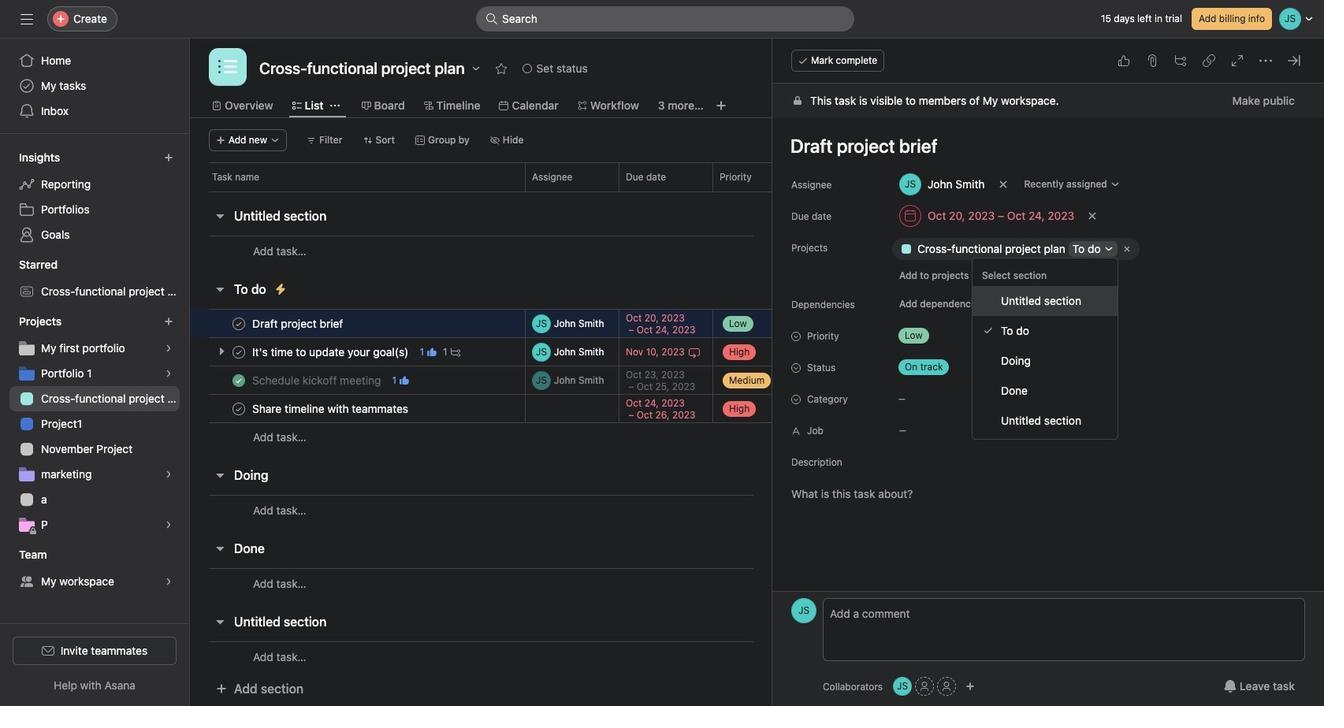 Task type: locate. For each thing, give the bounding box(es) containing it.
schedule kickoff meeting cell
[[190, 366, 525, 395]]

0 vertical spatial task name text field
[[249, 344, 413, 360]]

mark complete checkbox for task name text field inside the "share timeline with teammates" "cell"
[[229, 399, 248, 418]]

mark complete image inside "share timeline with teammates" "cell"
[[229, 399, 248, 418]]

1 vertical spatial task name text field
[[249, 401, 413, 417]]

it's time to update your goal(s) cell
[[190, 337, 525, 367]]

0 vertical spatial mark complete checkbox
[[229, 314, 248, 333]]

header to do tree grid
[[190, 309, 1240, 452]]

1 vertical spatial task name text field
[[249, 373, 386, 388]]

task name text field inside draft project brief cell
[[249, 316, 348, 332]]

2 mark complete image from the top
[[229, 399, 248, 418]]

main content
[[773, 84, 1324, 706]]

1 mark complete checkbox from the top
[[229, 314, 248, 333]]

2 collapse task list for this group image from the top
[[214, 283, 226, 296]]

mark complete checkbox right expand subtask list for the task it's time to update your goal(s) icon
[[229, 343, 248, 361]]

list box
[[476, 6, 855, 32]]

see details, p image
[[164, 520, 173, 530]]

mark complete checkbox inside it's time to update your goal(s) cell
[[229, 343, 248, 361]]

2 vertical spatial mark complete checkbox
[[229, 399, 248, 418]]

1 subtask image
[[451, 347, 460, 357]]

attachments: add a file to this task, draft project brief image
[[1146, 54, 1159, 67]]

rules for to do image
[[274, 283, 287, 296]]

2 mark complete checkbox from the top
[[229, 343, 248, 361]]

copy task link image
[[1203, 54, 1216, 67]]

task name text field up schedule kickoff meeting cell
[[249, 344, 413, 360]]

4 collapse task list for this group image from the top
[[214, 616, 226, 628]]

mark complete image down completed option
[[229, 399, 248, 418]]

1 vertical spatial 1 like. you liked this task image
[[400, 376, 409, 385]]

mark complete image
[[229, 343, 248, 361]]

open user profile image
[[792, 598, 817, 624]]

mark complete image for "share timeline with teammates" "cell"
[[229, 399, 248, 418]]

1 task name text field from the top
[[249, 316, 348, 332]]

add subtask image
[[1175, 54, 1187, 67]]

2 task name text field from the top
[[249, 373, 386, 388]]

row
[[190, 162, 1240, 192], [209, 191, 1221, 192], [190, 236, 1240, 266], [190, 309, 1240, 338], [190, 337, 1240, 367], [190, 366, 1240, 395], [190, 394, 1240, 423], [190, 423, 1240, 452], [190, 495, 1240, 525], [190, 568, 1240, 598], [190, 642, 1240, 672]]

global element
[[0, 39, 189, 133]]

starred element
[[0, 251, 189, 307]]

0 vertical spatial mark complete image
[[229, 314, 248, 333]]

add or remove collaborators image
[[893, 677, 912, 696], [966, 682, 975, 691]]

task name text field up "share timeline with teammates" "cell"
[[249, 373, 386, 388]]

task name text field down rules for to do icon
[[249, 316, 348, 332]]

mark complete image up mark complete icon
[[229, 314, 248, 333]]

task name text field for mark complete image within the draft project brief cell
[[249, 316, 348, 332]]

1 vertical spatial mark complete image
[[229, 399, 248, 418]]

insights element
[[0, 143, 189, 251]]

1 like. you liked this task image
[[427, 347, 437, 357], [400, 376, 409, 385]]

teams element
[[0, 541, 189, 598]]

mark complete checkbox inside "share timeline with teammates" "cell"
[[229, 399, 248, 418]]

collapse task list for this group image
[[214, 210, 226, 222], [214, 283, 226, 296], [214, 542, 226, 555], [214, 616, 226, 628]]

remove image
[[1121, 243, 1133, 255]]

mark complete checkbox for task name text box inside the draft project brief cell
[[229, 314, 248, 333]]

new insights image
[[164, 153, 173, 162]]

2 task name text field from the top
[[249, 401, 413, 417]]

1 like. you liked this task image left 1 subtask image
[[427, 347, 437, 357]]

0 horizontal spatial 1 like. you liked this task image
[[400, 376, 409, 385]]

task name text field inside schedule kickoff meeting cell
[[249, 373, 386, 388]]

mark complete image inside draft project brief cell
[[229, 314, 248, 333]]

1 task name text field from the top
[[249, 344, 413, 360]]

mark complete checkbox inside draft project brief cell
[[229, 314, 248, 333]]

clear due date image
[[1088, 211, 1098, 221]]

mark complete checkbox up mark complete icon
[[229, 314, 248, 333]]

Mark complete checkbox
[[229, 314, 248, 333], [229, 343, 248, 361], [229, 399, 248, 418]]

1 horizontal spatial add or remove collaborators image
[[966, 682, 975, 691]]

mark complete checkbox down completed option
[[229, 399, 248, 418]]

task name text field down schedule kickoff meeting cell
[[249, 401, 413, 417]]

1 like. you liked this task image down it's time to update your goal(s) cell
[[400, 376, 409, 385]]

mark complete image for draft project brief cell
[[229, 314, 248, 333]]

1 horizontal spatial 1 like. you liked this task image
[[427, 347, 437, 357]]

1 mark complete image from the top
[[229, 314, 248, 333]]

0 vertical spatial task name text field
[[249, 316, 348, 332]]

option
[[973, 286, 1118, 316]]

Task name text field
[[249, 316, 348, 332], [249, 373, 386, 388]]

add to starred image
[[495, 62, 507, 75]]

see details, portfolio 1 image
[[164, 369, 173, 378]]

1 vertical spatial mark complete checkbox
[[229, 343, 248, 361]]

task name text field for the completed icon
[[249, 373, 386, 388]]

0 horizontal spatial add or remove collaborators image
[[893, 677, 912, 696]]

Task name text field
[[249, 344, 413, 360], [249, 401, 413, 417]]

hide sidebar image
[[20, 13, 33, 25]]

3 mark complete checkbox from the top
[[229, 399, 248, 418]]

task name text field inside "share timeline with teammates" "cell"
[[249, 401, 413, 417]]

mark complete image
[[229, 314, 248, 333], [229, 399, 248, 418]]

0 vertical spatial 1 like. you liked this task image
[[427, 347, 437, 357]]

expand subtask list for the task it's time to update your goal(s) image
[[215, 345, 228, 358]]



Task type: describe. For each thing, give the bounding box(es) containing it.
completed image
[[229, 371, 248, 390]]

draft project brief cell
[[190, 309, 525, 338]]

see details, marketing image
[[164, 470, 173, 479]]

task name text field inside it's time to update your goal(s) cell
[[249, 344, 413, 360]]

new project or portfolio image
[[164, 317, 173, 326]]

Completed checkbox
[[229, 371, 248, 390]]

close details image
[[1288, 54, 1301, 67]]

full screen image
[[1231, 54, 1244, 67]]

collapse task list for this group image
[[214, 469, 226, 482]]

see details, my first portfolio image
[[164, 344, 173, 353]]

projects element
[[0, 307, 189, 541]]

remove assignee image
[[999, 180, 1008, 189]]

— text field
[[892, 416, 1306, 445]]

Task Name text field
[[780, 128, 1306, 164]]

1 like. you liked this task image inside schedule kickoff meeting cell
[[400, 376, 409, 385]]

3 collapse task list for this group image from the top
[[214, 542, 226, 555]]

1 collapse task list for this group image from the top
[[214, 210, 226, 222]]

0 likes. click to like this task image
[[1118, 54, 1131, 67]]

draft project brief dialog
[[773, 39, 1324, 706]]

add tab image
[[715, 99, 728, 112]]

list image
[[218, 58, 237, 76]]

see details, my workspace image
[[164, 577, 173, 587]]

share timeline with teammates cell
[[190, 394, 525, 423]]

more actions for this task image
[[1260, 54, 1272, 67]]

prominent image
[[486, 13, 498, 25]]

tab actions image
[[330, 101, 339, 110]]



Task type: vqa. For each thing, say whether or not it's contained in the screenshot.
Recently Assigned dropdown button
no



